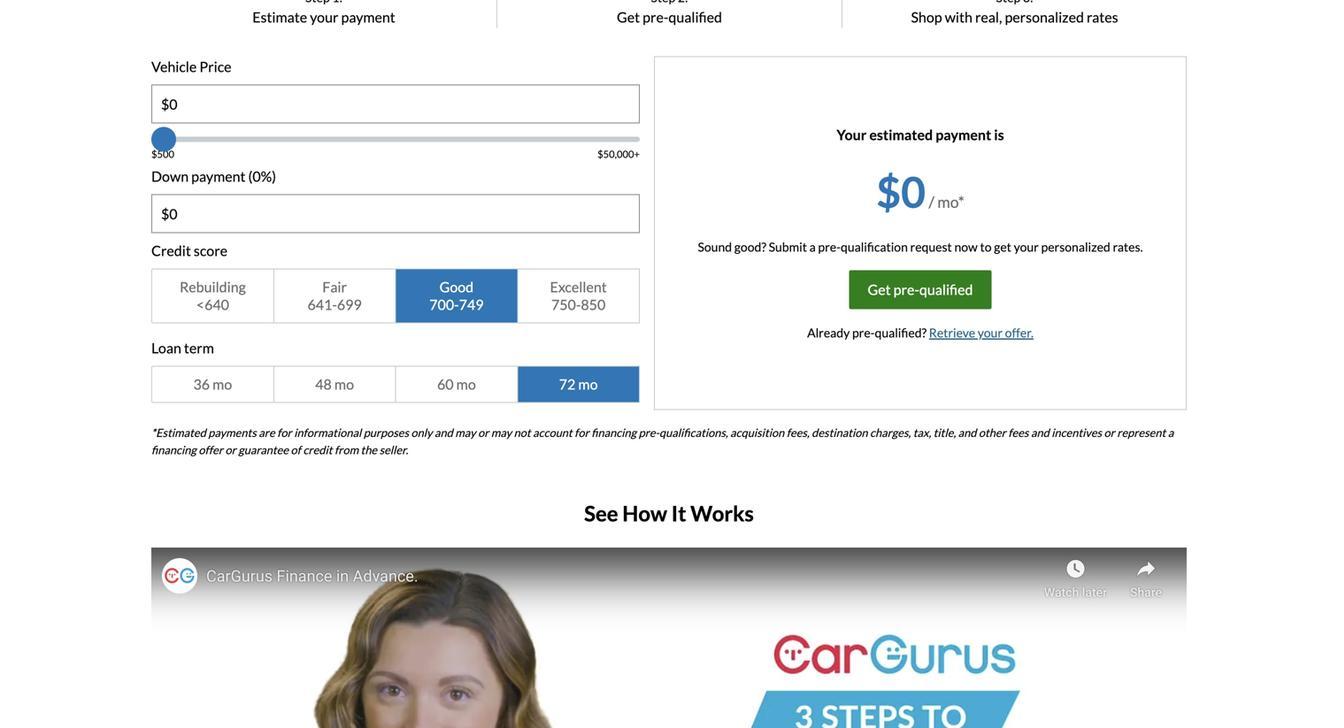 Task type: locate. For each thing, give the bounding box(es) containing it.
qualified
[[669, 9, 722, 26], [920, 281, 973, 299]]

how
[[623, 501, 668, 526]]

score
[[194, 242, 228, 260]]

payment
[[341, 9, 396, 26], [936, 126, 992, 144], [191, 168, 246, 185]]

1 horizontal spatial a
[[1168, 426, 1174, 440]]

2 horizontal spatial or
[[1105, 426, 1115, 440]]

750-
[[552, 296, 581, 314]]

only
[[411, 426, 433, 440]]

0 vertical spatial payment
[[341, 9, 396, 26]]

1 horizontal spatial payment
[[341, 9, 396, 26]]

2 horizontal spatial and
[[1031, 426, 1050, 440]]

payment for estimated
[[936, 126, 992, 144]]

payment left is
[[936, 126, 992, 144]]

mo for 60 mo
[[457, 376, 476, 393]]

now
[[955, 240, 978, 255]]

0 vertical spatial financing
[[592, 426, 637, 440]]

700-
[[430, 296, 459, 314]]

for
[[277, 426, 292, 440], [575, 426, 589, 440]]

mo right 36
[[213, 376, 232, 393]]

down
[[151, 168, 189, 185]]

*estimated
[[151, 426, 206, 440]]

1 horizontal spatial and
[[959, 426, 977, 440]]

a right represent
[[1168, 426, 1174, 440]]

payment right estimate
[[341, 9, 396, 26]]

personalized left rates. on the top of the page
[[1042, 240, 1111, 255]]

rebuilding
[[180, 279, 246, 296]]

tax,
[[913, 426, 932, 440]]

1 vertical spatial a
[[1168, 426, 1174, 440]]

your left the 'offer.'
[[978, 326, 1003, 341]]

0 vertical spatial get pre-qualified
[[617, 9, 722, 26]]

get pre-qualified button
[[850, 271, 992, 310]]

credit score
[[151, 242, 228, 260]]

2 vertical spatial payment
[[191, 168, 246, 185]]

1 horizontal spatial financing
[[592, 426, 637, 440]]

fair
[[323, 279, 347, 296]]

and right fees
[[1031, 426, 1050, 440]]

mo for 48 mo
[[335, 376, 354, 393]]

for right account
[[575, 426, 589, 440]]

credit
[[151, 242, 191, 260]]

get
[[617, 9, 640, 26], [868, 281, 891, 299]]

Down payment (0%) text field
[[152, 195, 639, 233]]

mo for 72 mo
[[579, 376, 598, 393]]

$50,000+
[[598, 148, 640, 160]]

1 horizontal spatial your
[[978, 326, 1003, 341]]

price
[[200, 58, 232, 75]]

is
[[995, 126, 1005, 144]]

may left not
[[491, 426, 512, 440]]

1 horizontal spatial qualified
[[920, 281, 973, 299]]

sound good? submit a pre-qualification request now to get your personalized rates.
[[698, 240, 1143, 255]]

shop with real, personalized rates
[[911, 9, 1119, 26]]

2 and from the left
[[959, 426, 977, 440]]

may right only
[[455, 426, 476, 440]]

your right estimate
[[310, 9, 339, 26]]

your
[[310, 9, 339, 26], [1014, 240, 1039, 255], [978, 326, 1003, 341]]

a right submit
[[810, 240, 816, 255]]

your right get
[[1014, 240, 1039, 255]]

or left represent
[[1105, 426, 1115, 440]]

2 may from the left
[[491, 426, 512, 440]]

other
[[979, 426, 1006, 440]]

acquisition
[[731, 426, 785, 440]]

mo right the 72
[[579, 376, 598, 393]]

fair 641-699
[[308, 279, 362, 314]]

None text field
[[152, 86, 639, 123]]

0 horizontal spatial may
[[455, 426, 476, 440]]

1 horizontal spatial for
[[575, 426, 589, 440]]

1 vertical spatial qualified
[[920, 281, 973, 299]]

0 horizontal spatial financing
[[151, 443, 196, 457]]

for right are
[[277, 426, 292, 440]]

0 vertical spatial your
[[310, 9, 339, 26]]

or down payments at the bottom
[[225, 443, 236, 457]]

mo
[[213, 376, 232, 393], [335, 376, 354, 393], [457, 376, 476, 393], [579, 376, 598, 393]]

or left not
[[478, 426, 489, 440]]

0 horizontal spatial payment
[[191, 168, 246, 185]]

guarantee
[[238, 443, 289, 457]]

0 horizontal spatial a
[[810, 240, 816, 255]]

of
[[291, 443, 301, 457]]

0 vertical spatial a
[[810, 240, 816, 255]]

4 mo from the left
[[579, 376, 598, 393]]

retrieve your offer. link
[[929, 326, 1034, 341]]

and
[[435, 426, 453, 440], [959, 426, 977, 440], [1031, 426, 1050, 440]]

a
[[810, 240, 816, 255], [1168, 426, 1174, 440]]

1 horizontal spatial may
[[491, 426, 512, 440]]

qualified?
[[875, 326, 927, 341]]

and right 'title,'
[[959, 426, 977, 440]]

request
[[911, 240, 952, 255]]

good?
[[735, 240, 767, 255]]

mo right 60
[[457, 376, 476, 393]]

(0%)
[[248, 168, 276, 185]]

2 vertical spatial your
[[978, 326, 1003, 341]]

qualification
[[841, 240, 908, 255]]

pre- inside "*estimated payments are for informational purposes only and may or may not account for financing pre-qualifications, acquisition fees, destination charges, tax, title, and other fees and incentives or represent a financing offer or guarantee of credit from the seller."
[[639, 426, 660, 440]]

1 vertical spatial get
[[868, 281, 891, 299]]

1 vertical spatial get pre-qualified
[[868, 281, 973, 299]]

mo right 48 on the left bottom
[[335, 376, 354, 393]]

are
[[259, 426, 275, 440]]

credit
[[303, 443, 332, 457]]

account
[[533, 426, 573, 440]]

2 horizontal spatial payment
[[936, 126, 992, 144]]

vehicle price
[[151, 58, 232, 75]]

payment left (0%)
[[191, 168, 246, 185]]

your estimated payment is
[[837, 126, 1005, 144]]

financing down *estimated
[[151, 443, 196, 457]]

charges,
[[870, 426, 911, 440]]

destination
[[812, 426, 868, 440]]

1 horizontal spatial get pre-qualified
[[868, 281, 973, 299]]

0 horizontal spatial qualified
[[669, 9, 722, 26]]

$0
[[877, 166, 926, 217]]

a inside "*estimated payments are for informational purposes only and may or may not account for financing pre-qualifications, acquisition fees, destination charges, tax, title, and other fees and incentives or represent a financing offer or guarantee of credit from the seller."
[[1168, 426, 1174, 440]]

1 mo from the left
[[213, 376, 232, 393]]

2 for from the left
[[575, 426, 589, 440]]

may
[[455, 426, 476, 440], [491, 426, 512, 440]]

0 horizontal spatial for
[[277, 426, 292, 440]]

or
[[478, 426, 489, 440], [1105, 426, 1115, 440], [225, 443, 236, 457]]

real,
[[976, 9, 1003, 26]]

mo for 36 mo
[[213, 376, 232, 393]]

0 horizontal spatial and
[[435, 426, 453, 440]]

financing down 72 mo
[[592, 426, 637, 440]]

see
[[584, 501, 619, 526]]

3 and from the left
[[1031, 426, 1050, 440]]

1 may from the left
[[455, 426, 476, 440]]

mo*
[[938, 193, 965, 211]]

and right only
[[435, 426, 453, 440]]

0 horizontal spatial get pre-qualified
[[617, 9, 722, 26]]

0 vertical spatial get
[[617, 9, 640, 26]]

1 vertical spatial personalized
[[1042, 240, 1111, 255]]

personalized right real,
[[1005, 9, 1084, 26]]

1 vertical spatial your
[[1014, 240, 1039, 255]]

personalized
[[1005, 9, 1084, 26], [1042, 240, 1111, 255]]

1 vertical spatial financing
[[151, 443, 196, 457]]

financing
[[592, 426, 637, 440], [151, 443, 196, 457]]

see how it works
[[584, 501, 754, 526]]

2 mo from the left
[[335, 376, 354, 393]]

1 vertical spatial payment
[[936, 126, 992, 144]]

1 horizontal spatial get
[[868, 281, 891, 299]]

0 vertical spatial personalized
[[1005, 9, 1084, 26]]

get pre-qualified
[[617, 9, 722, 26], [868, 281, 973, 299]]

3 mo from the left
[[457, 376, 476, 393]]



Task type: describe. For each thing, give the bounding box(es) containing it.
purposes
[[364, 426, 409, 440]]

estimate your payment
[[253, 9, 396, 26]]

the
[[361, 443, 377, 457]]

1 for from the left
[[277, 426, 292, 440]]

estimated
[[870, 126, 933, 144]]

submit
[[769, 240, 807, 255]]

qualifications,
[[660, 426, 728, 440]]

/
[[929, 193, 935, 211]]

48
[[315, 376, 332, 393]]

850
[[581, 296, 606, 314]]

2 horizontal spatial your
[[1014, 240, 1039, 255]]

72
[[559, 376, 576, 393]]

641-
[[308, 296, 337, 314]]

36
[[193, 376, 210, 393]]

fees,
[[787, 426, 810, 440]]

seller.
[[379, 443, 408, 457]]

offer
[[199, 443, 223, 457]]

rebuilding <640
[[180, 279, 246, 314]]

payment for your
[[341, 9, 396, 26]]

<640
[[196, 296, 229, 314]]

shop
[[911, 9, 943, 26]]

$500
[[151, 148, 174, 160]]

$0 / mo*
[[877, 166, 965, 217]]

down payment (0%)
[[151, 168, 276, 185]]

0 horizontal spatial get
[[617, 9, 640, 26]]

from
[[335, 443, 359, 457]]

not
[[514, 426, 531, 440]]

informational
[[294, 426, 361, 440]]

get pre-qualified inside button
[[868, 281, 973, 299]]

1 and from the left
[[435, 426, 453, 440]]

0 horizontal spatial your
[[310, 9, 339, 26]]

48 mo
[[315, 376, 354, 393]]

works
[[691, 501, 754, 526]]

loan term
[[151, 340, 214, 357]]

36 mo
[[193, 376, 232, 393]]

699
[[337, 296, 362, 314]]

to
[[981, 240, 992, 255]]

60
[[437, 376, 454, 393]]

it
[[672, 501, 687, 526]]

rates.
[[1113, 240, 1143, 255]]

title,
[[934, 426, 956, 440]]

fees
[[1009, 426, 1029, 440]]

your
[[837, 126, 867, 144]]

represent
[[1118, 426, 1166, 440]]

vehicle
[[151, 58, 197, 75]]

pre- inside button
[[894, 281, 920, 299]]

estimate
[[253, 9, 307, 26]]

excellent
[[550, 279, 607, 296]]

retrieve
[[929, 326, 976, 341]]

incentives
[[1052, 426, 1102, 440]]

with
[[945, 9, 973, 26]]

offer.
[[1005, 326, 1034, 341]]

rates
[[1087, 9, 1119, 26]]

1 horizontal spatial or
[[478, 426, 489, 440]]

term
[[184, 340, 214, 357]]

loan
[[151, 340, 181, 357]]

payments
[[208, 426, 257, 440]]

*estimated payments are for informational purposes only and may or may not account for financing pre-qualifications, acquisition fees, destination charges, tax, title, and other fees and incentives or represent a financing offer or guarantee of credit from the seller.
[[151, 426, 1174, 457]]

qualified inside button
[[920, 281, 973, 299]]

72 mo
[[559, 376, 598, 393]]

excellent 750-850
[[550, 279, 607, 314]]

0 vertical spatial qualified
[[669, 9, 722, 26]]

749
[[459, 296, 484, 314]]

get
[[994, 240, 1012, 255]]

good 700-749
[[430, 279, 484, 314]]

already pre-qualified? retrieve your offer.
[[808, 326, 1034, 341]]

0 horizontal spatial or
[[225, 443, 236, 457]]

already
[[808, 326, 850, 341]]

get inside button
[[868, 281, 891, 299]]

60 mo
[[437, 376, 476, 393]]

sound
[[698, 240, 732, 255]]

good
[[440, 279, 474, 296]]



Task type: vqa. For each thing, say whether or not it's contained in the screenshot.
Get pre-qualified BUTTON
yes



